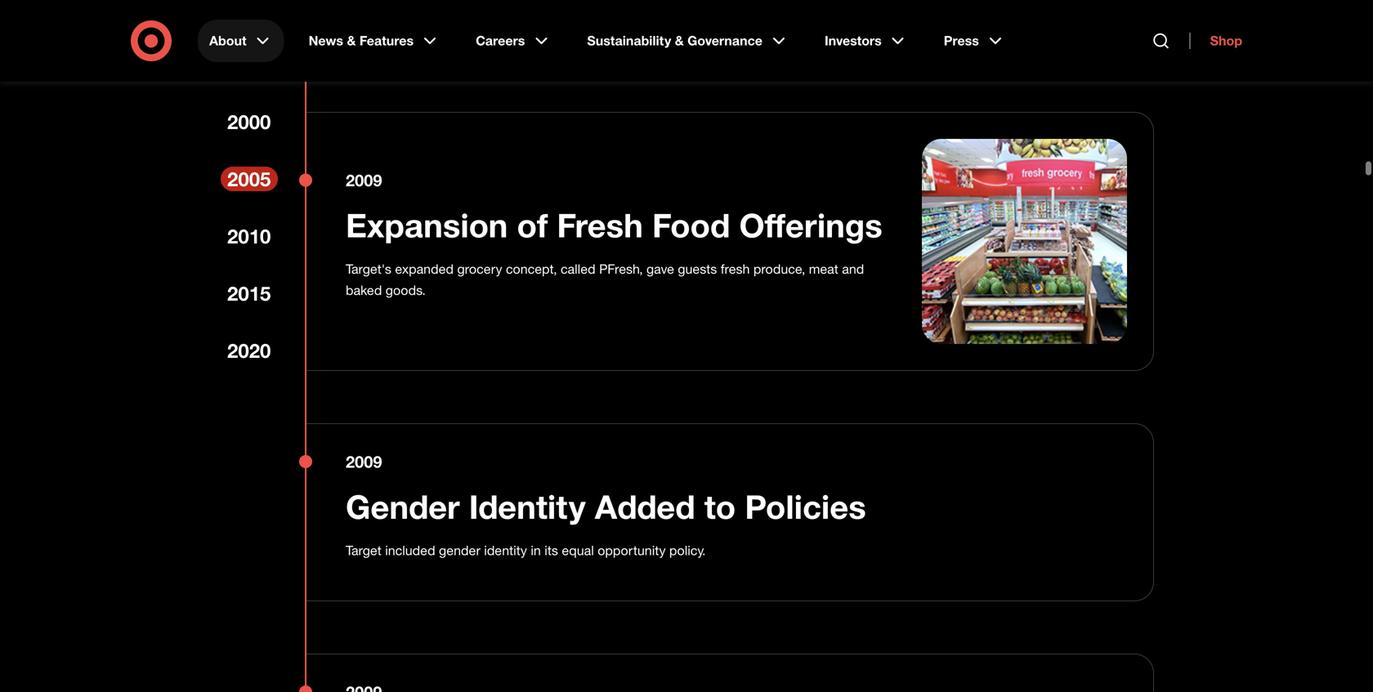 Task type: vqa. For each thing, say whether or not it's contained in the screenshot.
the "Offerings"
yes



Task type: describe. For each thing, give the bounding box(es) containing it.
included
[[385, 543, 435, 559]]

target's
[[346, 261, 392, 277]]

target's expanded grocery concept, called pfresh, gave guests fresh produce, meat and baked goods.
[[346, 261, 864, 298]]

target included gender identity in its equal opportunity policy.
[[346, 543, 706, 559]]

added
[[595, 487, 696, 527]]

expansion
[[346, 205, 508, 245]]

of
[[517, 205, 548, 245]]

gender
[[346, 487, 460, 527]]

equal
[[562, 543, 594, 559]]

gave
[[647, 261, 674, 277]]

food
[[652, 205, 730, 245]]

about link
[[198, 20, 284, 62]]

2009 for gender identity added to policies
[[346, 452, 382, 472]]

its
[[545, 543, 558, 559]]

produce,
[[754, 261, 806, 277]]

& for governance
[[675, 33, 684, 49]]

investors
[[825, 33, 882, 49]]

& for features
[[347, 33, 356, 49]]

news & features
[[309, 33, 414, 49]]

expansion of fresh food offerings
[[346, 205, 883, 245]]

press
[[944, 33, 979, 49]]

policies
[[745, 487, 866, 527]]

2009 for expansion of fresh food offerings
[[346, 170, 382, 190]]

target
[[346, 543, 382, 559]]

2000 link
[[221, 110, 278, 134]]

fresh
[[721, 261, 750, 277]]

2005 link
[[221, 167, 278, 191]]

news & features link
[[297, 20, 451, 62]]

identity
[[484, 543, 527, 559]]

policy.
[[670, 543, 706, 559]]

news
[[309, 33, 343, 49]]

grocery
[[457, 261, 502, 277]]

governance
[[688, 33, 763, 49]]

2020
[[227, 339, 271, 363]]

and
[[842, 261, 864, 277]]

in
[[531, 543, 541, 559]]

concept,
[[506, 261, 557, 277]]

2005
[[227, 167, 271, 191]]

2010 link
[[221, 224, 278, 249]]

careers
[[476, 33, 525, 49]]

2020 link
[[221, 338, 278, 363]]



Task type: locate. For each thing, give the bounding box(es) containing it.
meat
[[809, 261, 839, 277]]

about
[[209, 33, 247, 49]]

careers link
[[464, 20, 563, 62]]

a grocery store with fruits image
[[922, 139, 1128, 344]]

investors link
[[814, 20, 920, 62]]

opportunity
[[598, 543, 666, 559]]

2015
[[227, 282, 271, 305]]

2009 up gender on the bottom
[[346, 452, 382, 472]]

gender identity added to policies
[[346, 487, 866, 527]]

gender
[[439, 543, 481, 559]]

2009
[[346, 170, 382, 190], [346, 452, 382, 472]]

& left 'governance' in the right top of the page
[[675, 33, 684, 49]]

guests
[[678, 261, 717, 277]]

called
[[561, 261, 596, 277]]

&
[[347, 33, 356, 49], [675, 33, 684, 49]]

fresh
[[557, 205, 643, 245]]

2000
[[227, 110, 271, 134]]

features
[[360, 33, 414, 49]]

offerings
[[740, 205, 883, 245]]

2 2009 from the top
[[346, 452, 382, 472]]

2 & from the left
[[675, 33, 684, 49]]

press link
[[933, 20, 1017, 62]]

& right news
[[347, 33, 356, 49]]

2009 up expansion
[[346, 170, 382, 190]]

baked
[[346, 282, 382, 298]]

0 vertical spatial 2009
[[346, 170, 382, 190]]

1 2009 from the top
[[346, 170, 382, 190]]

to
[[705, 487, 736, 527]]

2015 link
[[221, 281, 278, 306]]

expanded
[[395, 261, 454, 277]]

goods.
[[386, 282, 426, 298]]

shop link
[[1190, 33, 1243, 49]]

sustainability & governance
[[587, 33, 763, 49]]

pfresh,
[[599, 261, 643, 277]]

sustainability
[[587, 33, 672, 49]]

2010
[[227, 224, 271, 248]]

shop
[[1211, 33, 1243, 49]]

identity
[[469, 487, 586, 527]]

1 horizontal spatial &
[[675, 33, 684, 49]]

sustainability & governance link
[[576, 20, 800, 62]]

0 horizontal spatial &
[[347, 33, 356, 49]]

1 & from the left
[[347, 33, 356, 49]]

1 vertical spatial 2009
[[346, 452, 382, 472]]



